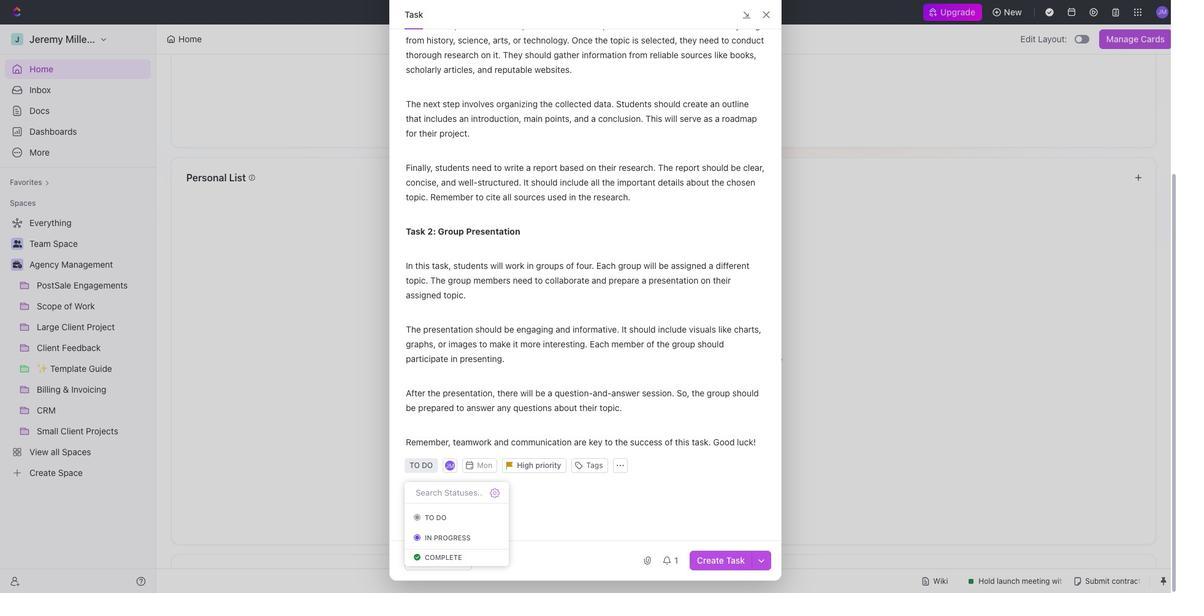 Task type: locate. For each thing, give the bounding box(es) containing it.
the inside finally, students need to write a report based on their research. the report should be clear, concise, and well-structured. it should include all the important details about the chosen topic. remember to cite all sources used in the research.
[[658, 163, 673, 173]]

all left important at the top of page
[[591, 177, 600, 188]]

for down that
[[406, 128, 417, 139]]

and up interesting.
[[556, 324, 570, 335]]

about right details
[[687, 177, 709, 188]]

on
[[481, 50, 491, 60], [586, 163, 596, 173], [701, 275, 711, 286]]

1 horizontal spatial sources
[[681, 50, 712, 60]]

1 vertical spatial topic
[[610, 35, 630, 45]]

for
[[406, 128, 417, 139], [627, 355, 636, 364]]

outline
[[722, 99, 749, 109]]

of right success
[[665, 437, 673, 448]]

the up graphs, on the bottom
[[406, 324, 421, 335]]

introduction,
[[471, 113, 522, 124]]

0 horizontal spatial all
[[503, 192, 512, 202]]

to down groups
[[535, 275, 543, 286]]

task for task 2: group presentation
[[406, 226, 426, 237]]

of up collaborate
[[566, 261, 574, 271]]

and inside the next step involves organizing the collected data. students should create an outline that includes an introduction, main points, and a conclusion. this will serve as a roadmap for their project.
[[574, 113, 589, 124]]

0 horizontal spatial create
[[644, 387, 668, 396]]

manage cards button
[[1099, 29, 1173, 49]]

sources left 'used'
[[514, 192, 545, 202]]

clear,
[[743, 163, 765, 173]]

on inside for this task, students are required to choose a topic of their interest. it could be anything from history, science, arts, or technology. once the topic is selected, they need to conduct thorough research on it. they should gather information from reliable sources like books, scholarly articles, and reputable websites.
[[481, 50, 491, 60]]

by
[[625, 365, 633, 374]]

collaborate
[[545, 275, 590, 286]]

it
[[682, 20, 688, 31], [524, 177, 529, 188], [622, 324, 627, 335]]

remember, teamwork and communication are key to the success of this task. good luck!
[[406, 437, 756, 448]]

1 vertical spatial about
[[554, 403, 577, 413]]

task, inside for this task, students are required to choose a topic of their interest. it could be anything from history, science, arts, or technology. once the topic is selected, they need to conduct thorough research on it. they should gather information from reliable sources like books, scholarly articles, and reputable websites.
[[438, 20, 457, 31]]

on right based
[[586, 163, 596, 173]]

well-
[[458, 177, 478, 188]]

create inside button
[[697, 556, 724, 566]]

be
[[714, 20, 724, 31], [731, 163, 741, 173], [659, 261, 669, 271], [504, 324, 514, 335], [536, 388, 546, 399], [406, 403, 416, 413]]

need up 'well-'
[[472, 163, 492, 173]]

task, inside "in this task, students will work in groups of four. each group will be assigned a different topic. the group members need to collaborate and prepare a presentation on their assigned topic."
[[432, 261, 451, 271]]

like right visuals
[[719, 324, 732, 335]]

on left it.
[[481, 50, 491, 60]]

their down and- at the bottom right
[[580, 403, 598, 413]]

create inside button
[[644, 387, 668, 396]]

a up questions
[[548, 388, 553, 399]]

in right 'used'
[[569, 192, 576, 202]]

0 vertical spatial or
[[513, 35, 521, 45]]

2 vertical spatial are
[[574, 437, 587, 448]]

1 horizontal spatial all
[[591, 177, 600, 188]]

1 vertical spatial home
[[29, 64, 53, 74]]

in left progress
[[425, 534, 432, 542]]

personal for personal list is a home for your tasks. tasks created here are private by default.
[[545, 355, 575, 364]]

need down could on the top right of page
[[699, 35, 719, 45]]

1 horizontal spatial do
[[436, 514, 447, 522]]

or inside the presentation should be engaging and informative. it should include visuals like charts, graphs, or images to make it more interesting. each member of the group should participate in presenting.
[[438, 339, 446, 350]]

interesting.
[[543, 339, 588, 350]]

1 horizontal spatial need
[[513, 275, 533, 286]]

gather
[[554, 50, 580, 60]]

0 horizontal spatial it
[[524, 177, 529, 188]]

2 horizontal spatial it
[[682, 20, 688, 31]]

include inside finally, students need to write a report based on their research. the report should be clear, concise, and well-structured. it should include all the important details about the chosen topic. remember to cite all sources used in the research.
[[560, 177, 589, 188]]

prepare
[[609, 275, 640, 286]]

do inside button
[[436, 514, 447, 522]]

need
[[699, 35, 719, 45], [472, 163, 492, 173], [513, 275, 533, 286]]

the inside "in this task, students will work in groups of four. each group will be assigned a different topic. the group members need to collaborate and prepare a presentation on their assigned topic."
[[431, 275, 446, 286]]

should down here
[[733, 388, 759, 399]]

agency management
[[29, 259, 113, 270]]

their
[[627, 20, 645, 31], [419, 128, 437, 139], [599, 163, 617, 173], [713, 275, 731, 286], [580, 403, 598, 413]]

this for topic.
[[415, 261, 430, 271]]

0 vertical spatial personal
[[186, 172, 227, 183]]

and up remember
[[441, 177, 456, 188]]

students inside "in this task, students will work in groups of four. each group will be assigned a different topic. the group members need to collaborate and prepare a presentation on their assigned topic."
[[454, 261, 488, 271]]

their inside the after the presentation, there will be a question-and-answer session. so, the group should be prepared to answer any questions about their topic.
[[580, 403, 598, 413]]

about inside finally, students need to write a report based on their research. the report should be clear, concise, and well-structured. it should include all the important details about the chosen topic. remember to cite all sources used in the research.
[[687, 177, 709, 188]]

could
[[690, 20, 712, 31]]

0 vertical spatial it
[[682, 20, 688, 31]]

0 horizontal spatial an
[[459, 113, 469, 124]]

and inside the presentation should be engaging and informative. it should include visuals like charts, graphs, or images to make it more interesting. each member of the group should participate in presenting.
[[556, 324, 570, 335]]

0 horizontal spatial need
[[472, 163, 492, 173]]

1 horizontal spatial it
[[622, 324, 627, 335]]

to do button
[[410, 509, 504, 526]]

each down informative.
[[590, 339, 609, 350]]

task,
[[438, 20, 457, 31], [432, 261, 451, 271]]

0 horizontal spatial are
[[496, 20, 509, 31]]

need inside "in this task, students will work in groups of four. each group will be assigned a different topic. the group members need to collaborate and prepare a presentation on their assigned topic."
[[513, 275, 533, 286]]

group up tasks
[[672, 339, 695, 350]]

their inside for this task, students are required to choose a topic of their interest. it could be anything from history, science, arts, or technology. once the topic is selected, they need to conduct thorough research on it. they should gather information from reliable sources like books, scholarly articles, and reputable websites.
[[627, 20, 645, 31]]

1 horizontal spatial personal
[[545, 355, 575, 364]]

to down remember,
[[410, 461, 420, 470]]

should up this
[[654, 99, 681, 109]]

include down based
[[560, 177, 589, 188]]

2 vertical spatial it
[[622, 324, 627, 335]]

chosen
[[727, 177, 756, 188]]

in right work
[[527, 261, 534, 271]]

your
[[638, 355, 654, 364]]

thorough
[[406, 50, 442, 60]]

create
[[683, 99, 708, 109]]

a right prepare
[[642, 275, 647, 286]]

from down selected,
[[629, 50, 648, 60]]

1 vertical spatial task,
[[432, 261, 451, 271]]

to down 'presentation,'
[[456, 403, 464, 413]]

are right here
[[746, 355, 757, 364]]

0 vertical spatial to do
[[410, 461, 433, 470]]

0 vertical spatial research.
[[619, 163, 656, 173]]

1 vertical spatial presentation
[[423, 324, 473, 335]]

list
[[229, 172, 246, 183], [577, 355, 589, 364]]

it up member
[[622, 324, 627, 335]]

task, up 'history,'
[[438, 20, 457, 31]]

report left based
[[533, 163, 558, 173]]

each right four.
[[597, 261, 616, 271]]

me
[[244, 570, 258, 581]]

is inside 'personal list is a home for your tasks. tasks created here are private by default.'
[[591, 355, 597, 364]]

their inside finally, students need to write a report based on their research. the report should be clear, concise, and well-structured. it should include all the important details about the chosen topic. remember to cite all sources used in the research.
[[599, 163, 617, 173]]

it down the write
[[524, 177, 529, 188]]

2 vertical spatial on
[[701, 275, 711, 286]]

2 horizontal spatial need
[[699, 35, 719, 45]]

1 vertical spatial an
[[459, 113, 469, 124]]

to inside "in this task, students will work in groups of four. each group will be assigned a different topic. the group members need to collaborate and prepare a presentation on their assigned topic."
[[535, 275, 543, 286]]

the up that
[[406, 99, 421, 109]]

a inside for this task, students are required to choose a topic of their interest. it could be anything from history, science, arts, or technology. once the topic is selected, they need to conduct thorough research on it. they should gather information from reliable sources like books, scholarly articles, and reputable websites.
[[588, 20, 593, 31]]

dialog
[[389, 0, 782, 581]]

0 vertical spatial do
[[422, 461, 433, 470]]

sidebar navigation
[[0, 25, 156, 594]]

should
[[525, 50, 552, 60], [654, 99, 681, 109], [702, 163, 729, 173], [531, 177, 558, 188], [476, 324, 502, 335], [629, 324, 656, 335], [698, 339, 724, 350], [733, 388, 759, 399]]

0 horizontal spatial include
[[560, 177, 589, 188]]

should up member
[[629, 324, 656, 335]]

1 horizontal spatial are
[[574, 437, 587, 448]]

be inside the presentation should be engaging and informative. it should include visuals like charts, graphs, or images to make it more interesting. each member of the group should participate in presenting.
[[504, 324, 514, 335]]

to down custom fields
[[425, 514, 434, 522]]

1 vertical spatial to do
[[425, 514, 447, 522]]

the inside the next step involves organizing the collected data. students should create an outline that includes an introduction, main points, and a conclusion. this will serve as a roadmap for their project.
[[540, 99, 553, 109]]

to do down remember,
[[410, 461, 433, 470]]

0 vertical spatial need
[[699, 35, 719, 45]]

progress
[[434, 534, 471, 542]]

the down 2:
[[431, 275, 446, 286]]

1 horizontal spatial for
[[627, 355, 636, 364]]

an up as
[[710, 99, 720, 109]]

0 horizontal spatial assigned
[[406, 290, 441, 300]]

0 horizontal spatial for
[[406, 128, 417, 139]]

assigned left different
[[671, 261, 707, 271]]

1 vertical spatial create
[[697, 556, 724, 566]]

1 horizontal spatial include
[[658, 324, 687, 335]]

1 vertical spatial like
[[719, 324, 732, 335]]

dialog containing task
[[389, 0, 782, 581]]

topic. down and- at the bottom right
[[600, 403, 622, 413]]

0 vertical spatial this
[[421, 20, 436, 31]]

docs
[[29, 105, 50, 116]]

1 horizontal spatial is
[[632, 35, 639, 45]]

to left conduct at the top right
[[722, 35, 729, 45]]

1 vertical spatial this
[[415, 261, 430, 271]]

and inside for this task, students are required to choose a topic of their interest. it could be anything from history, science, arts, or technology. once the topic is selected, they need to conduct thorough research on it. they should gather information from reliable sources like books, scholarly articles, and reputable websites.
[[478, 64, 492, 75]]

create a task
[[644, 387, 691, 396]]

this
[[421, 20, 436, 31], [415, 261, 430, 271], [675, 437, 690, 448]]

2 vertical spatial students
[[454, 261, 488, 271]]

0 horizontal spatial sources
[[514, 192, 545, 202]]

students up members
[[454, 261, 488, 271]]

topic. down concise,
[[406, 192, 428, 202]]

1 vertical spatial personal
[[545, 355, 575, 364]]

all
[[591, 177, 600, 188], [503, 192, 512, 202]]

include inside the presentation should be engaging and informative. it should include visuals like charts, graphs, or images to make it more interesting. each member of the group should participate in presenting.
[[658, 324, 687, 335]]

0 vertical spatial presentation
[[649, 275, 699, 286]]

1 vertical spatial answer
[[467, 403, 495, 413]]

a inside 'personal list is a home for your tasks. tasks created here are private by default.'
[[599, 355, 603, 364]]

the up tasks.
[[657, 339, 670, 350]]

tasks
[[678, 355, 698, 364]]

members
[[474, 275, 511, 286]]

scholarly
[[406, 64, 442, 75]]

research. up important at the top of page
[[619, 163, 656, 173]]

group inside the presentation should be engaging and informative. it should include visuals like charts, graphs, or images to make it more interesting. each member of the group should participate in presenting.
[[672, 339, 695, 350]]

and down four.
[[592, 275, 607, 286]]

0 horizontal spatial on
[[481, 50, 491, 60]]

0 vertical spatial task
[[405, 9, 423, 19]]

the left success
[[615, 437, 628, 448]]

the up points,
[[540, 99, 553, 109]]

be inside finally, students need to write a report based on their research. the report should be clear, concise, and well-structured. it should include all the important details about the chosen topic. remember to cite all sources used in the research.
[[731, 163, 741, 173]]

0 horizontal spatial personal
[[186, 172, 227, 183]]

list inside 'personal list is a home for your tasks. tasks created here are private by default.'
[[577, 355, 589, 364]]

0 horizontal spatial from
[[406, 35, 424, 45]]

and right teamwork
[[494, 437, 509, 448]]

should inside for this task, students are required to choose a topic of their interest. it could be anything from history, science, arts, or technology. once the topic is selected, they need to conduct thorough research on it. they should gather information from reliable sources like books, scholarly articles, and reputable websites.
[[525, 50, 552, 60]]

new
[[1004, 7, 1022, 17]]

assigned
[[186, 570, 229, 581]]

presentation
[[466, 226, 520, 237]]

in down images at the left of page
[[451, 354, 458, 364]]

and down collected
[[574, 113, 589, 124]]

1 horizontal spatial presentation
[[649, 275, 699, 286]]

0 vertical spatial on
[[481, 50, 491, 60]]

edit layout:
[[1021, 34, 1067, 44]]

the presentation should be engaging and informative. it should include visuals like charts, graphs, or images to make it more interesting. each member of the group should participate in presenting.
[[406, 324, 764, 364]]

0 vertical spatial topic
[[595, 20, 615, 31]]

as
[[704, 113, 713, 124]]

business time image
[[13, 261, 22, 269]]

1 vertical spatial do
[[436, 514, 447, 522]]

should up chosen
[[702, 163, 729, 173]]

home
[[605, 355, 625, 364]]

2 horizontal spatial on
[[701, 275, 711, 286]]

their up selected,
[[627, 20, 645, 31]]

more
[[521, 339, 541, 350]]

for inside 'personal list is a home for your tasks. tasks created here are private by default.'
[[627, 355, 636, 364]]

2 vertical spatial this
[[675, 437, 690, 448]]

1 vertical spatial assigned
[[406, 290, 441, 300]]

0 vertical spatial for
[[406, 128, 417, 139]]

are inside for this task, students are required to choose a topic of their interest. it could be anything from history, science, arts, or technology. once the topic is selected, they need to conduct thorough research on it. they should gather information from reliable sources like books, scholarly articles, and reputable websites.
[[496, 20, 509, 31]]

is left home
[[591, 355, 597, 364]]

task
[[676, 387, 691, 396]]

a left so, on the bottom
[[670, 387, 674, 396]]

0 vertical spatial list
[[229, 172, 246, 183]]

1 horizontal spatial list
[[577, 355, 589, 364]]

group
[[618, 261, 642, 271], [448, 275, 471, 286], [672, 339, 695, 350], [707, 388, 730, 399]]

technology.
[[524, 35, 570, 45]]

0 vertical spatial like
[[715, 50, 728, 60]]

sources down they
[[681, 50, 712, 60]]

research.
[[619, 163, 656, 173], [594, 192, 631, 202]]

create for create task
[[697, 556, 724, 566]]

presentation right prepare
[[649, 275, 699, 286]]

1 vertical spatial all
[[503, 192, 512, 202]]

all right cite at the left
[[503, 192, 512, 202]]

0 horizontal spatial report
[[533, 163, 558, 173]]

their down includes
[[419, 128, 437, 139]]

0 horizontal spatial is
[[591, 355, 597, 364]]

do down fields
[[436, 514, 447, 522]]

1 horizontal spatial create
[[697, 556, 724, 566]]

a right as
[[715, 113, 720, 124]]

students up science,
[[459, 20, 494, 31]]

should inside the after the presentation, there will be a question-and-answer session. so, the group should be prepared to answer any questions about their topic.
[[733, 388, 759, 399]]

do down remember,
[[422, 461, 433, 470]]

task, for the
[[432, 261, 451, 271]]

1 horizontal spatial on
[[586, 163, 596, 173]]

0 vertical spatial is
[[632, 35, 639, 45]]

key
[[589, 437, 603, 448]]

0 horizontal spatial home
[[29, 64, 53, 74]]

0 vertical spatial are
[[496, 20, 509, 31]]

this right "in"
[[415, 261, 430, 271]]

list for personal list is a home for your tasks. tasks created here are private by default.
[[577, 355, 589, 364]]

personal list
[[186, 172, 246, 183]]

from down 'for'
[[406, 35, 424, 45]]

of inside the presentation should be engaging and informative. it should include visuals like charts, graphs, or images to make it more interesting. each member of the group should participate in presenting.
[[647, 339, 655, 350]]

1 vertical spatial on
[[586, 163, 596, 173]]

presentation inside the presentation should be engaging and informative. it should include visuals like charts, graphs, or images to make it more interesting. each member of the group should participate in presenting.
[[423, 324, 473, 335]]

or right arts,
[[513, 35, 521, 45]]

member
[[612, 339, 644, 350]]

the right task
[[692, 388, 705, 399]]

of
[[617, 20, 625, 31], [566, 261, 574, 271], [647, 339, 655, 350], [665, 437, 673, 448]]

the up details
[[658, 163, 673, 173]]

1 vertical spatial sources
[[514, 192, 545, 202]]

0 vertical spatial create
[[644, 387, 668, 396]]

assigned to me
[[186, 570, 258, 581]]

to do inside button
[[425, 514, 447, 522]]

a
[[588, 20, 593, 31], [591, 113, 596, 124], [715, 113, 720, 124], [526, 163, 531, 173], [709, 261, 714, 271], [642, 275, 647, 286], [599, 355, 603, 364], [670, 387, 674, 396], [548, 388, 553, 399]]

1 vertical spatial each
[[590, 339, 609, 350]]

should down technology.
[[525, 50, 552, 60]]

1 vertical spatial include
[[658, 324, 687, 335]]

management
[[61, 259, 113, 270]]

and
[[478, 64, 492, 75], [574, 113, 589, 124], [441, 177, 456, 188], [592, 275, 607, 286], [556, 324, 570, 335], [494, 437, 509, 448]]

after
[[406, 388, 426, 399]]

0 vertical spatial each
[[597, 261, 616, 271]]

to inside button
[[425, 514, 434, 522]]

task inside button
[[726, 556, 745, 566]]

session.
[[642, 388, 675, 399]]

should up 'used'
[[531, 177, 558, 188]]

1 horizontal spatial answer
[[612, 388, 640, 399]]

to inside the after the presentation, there will be a question-and-answer session. so, the group should be prepared to answer any questions about their topic.
[[456, 403, 464, 413]]

1 vertical spatial students
[[435, 163, 470, 173]]

1 vertical spatial is
[[591, 355, 597, 364]]

home
[[178, 34, 202, 44], [29, 64, 53, 74]]

an
[[710, 99, 720, 109], [459, 113, 469, 124]]

1 horizontal spatial an
[[710, 99, 720, 109]]

personal inside 'personal list is a home for your tasks. tasks created here are private by default.'
[[545, 355, 575, 364]]

1 vertical spatial or
[[438, 339, 446, 350]]

1 horizontal spatial or
[[513, 35, 521, 45]]

Search Statuses... field
[[415, 488, 484, 499]]

topic. inside the after the presentation, there will be a question-and-answer session. so, the group should be prepared to answer any questions about their topic.
[[600, 403, 622, 413]]

data.
[[594, 99, 614, 109]]

or
[[513, 35, 521, 45], [438, 339, 446, 350]]

in inside finally, students need to write a report based on their research. the report should be clear, concise, and well-structured. it should include all the important details about the chosen topic. remember to cite all sources used in the research.
[[569, 192, 576, 202]]

a inside button
[[670, 387, 674, 396]]

assigned
[[671, 261, 707, 271], [406, 290, 441, 300]]

in this task, students will work in groups of four. each group will be assigned a different topic. the group members need to collaborate and prepare a presentation on their assigned topic.
[[406, 261, 752, 300]]

this inside for this task, students are required to choose a topic of their interest. it could be anything from history, science, arts, or technology. once the topic is selected, they need to conduct thorough research on it. they should gather information from reliable sources like books, scholarly articles, and reputable websites.
[[421, 20, 436, 31]]

main
[[524, 113, 543, 124]]

2 horizontal spatial are
[[746, 355, 757, 364]]

a up once
[[588, 20, 593, 31]]

1 vertical spatial task
[[406, 226, 426, 237]]

question-
[[555, 388, 593, 399]]

research. down important at the top of page
[[594, 192, 631, 202]]

0 horizontal spatial list
[[229, 172, 246, 183]]

1 vertical spatial it
[[524, 177, 529, 188]]

task.
[[692, 437, 711, 448]]

are inside 'personal list is a home for your tasks. tasks created here are private by default.'
[[746, 355, 757, 364]]

0 horizontal spatial or
[[438, 339, 446, 350]]

students inside finally, students need to write a report based on their research. the report should be clear, concise, and well-structured. it should include all the important details about the chosen topic. remember to cite all sources used in the research.
[[435, 163, 470, 173]]

project.
[[440, 128, 470, 139]]

on up visuals
[[701, 275, 711, 286]]

1 horizontal spatial from
[[629, 50, 648, 60]]

0 vertical spatial home
[[178, 34, 202, 44]]

concise,
[[406, 177, 439, 188]]

this inside "in this task, students will work in groups of four. each group will be assigned a different topic. the group members need to collaborate and prepare a presentation on their assigned topic."
[[415, 261, 430, 271]]

1 horizontal spatial report
[[676, 163, 700, 173]]

0 horizontal spatial presentation
[[423, 324, 473, 335]]

answer down 'presentation,'
[[467, 403, 495, 413]]

to do down custom fields
[[425, 514, 447, 522]]

1 report from the left
[[533, 163, 558, 173]]

for inside the next step involves organizing the collected data. students should create an outline that includes an introduction, main points, and a conclusion. this will serve as a roadmap for their project.
[[406, 128, 417, 139]]

it inside for this task, students are required to choose a topic of their interest. it could be anything from history, science, arts, or technology. once the topic is selected, they need to conduct thorough research on it. they should gather information from reliable sources like books, scholarly articles, and reputable websites.
[[682, 20, 688, 31]]

here
[[728, 355, 744, 364]]

do inside dropdown button
[[422, 461, 433, 470]]

remember,
[[406, 437, 451, 448]]

0 horizontal spatial about
[[554, 403, 577, 413]]

1 horizontal spatial about
[[687, 177, 709, 188]]

need down work
[[513, 275, 533, 286]]

2 report from the left
[[676, 163, 700, 173]]

is left selected,
[[632, 35, 639, 45]]

answer down by
[[612, 388, 640, 399]]

are left key
[[574, 437, 587, 448]]

students inside for this task, students are required to choose a topic of their interest. it could be anything from history, science, arts, or technology. once the topic is selected, they need to conduct thorough research on it. they should gather information from reliable sources like books, scholarly articles, and reputable websites.
[[459, 20, 494, 31]]

task
[[405, 9, 423, 19], [406, 226, 426, 237], [726, 556, 745, 566]]

0 vertical spatial all
[[591, 177, 600, 188]]

0 horizontal spatial do
[[422, 461, 433, 470]]

collected
[[555, 99, 592, 109]]

assigned down "in"
[[406, 290, 441, 300]]

it up they
[[682, 20, 688, 31]]

for up by
[[627, 355, 636, 364]]

include left visuals
[[658, 324, 687, 335]]

docs link
[[5, 101, 151, 121]]

charts,
[[734, 324, 762, 335]]

this right 'for'
[[421, 20, 436, 31]]

after the presentation, there will be a question-and-answer session. so, the group should be prepared to answer any questions about their topic.
[[406, 388, 761, 413]]

to up presenting.
[[479, 339, 487, 350]]



Task type: vqa. For each thing, say whether or not it's contained in the screenshot.
Favorites button at the top left
yes



Task type: describe. For each thing, give the bounding box(es) containing it.
once
[[572, 35, 593, 45]]

complete
[[425, 554, 462, 562]]

home inside sidebar navigation
[[29, 64, 53, 74]]

to left cite at the left
[[476, 192, 484, 202]]

so,
[[677, 388, 690, 399]]

interest.
[[648, 20, 680, 31]]

to left me
[[232, 570, 241, 581]]

agency management link
[[29, 255, 148, 275]]

task for task
[[405, 9, 423, 19]]

create task
[[697, 556, 745, 566]]

create for create a task
[[644, 387, 668, 396]]

are for for this task, students are required to choose a topic of their interest. it could be anything from history, science, arts, or technology. once the topic is selected, they need to conduct thorough research on it. they should gather information from reliable sources like books, scholarly articles, and reputable websites.
[[496, 20, 509, 31]]

the inside for this task, students are required to choose a topic of their interest. it could be anything from history, science, arts, or technology. once the topic is selected, they need to conduct thorough research on it. they should gather information from reliable sources like books, scholarly articles, and reputable websites.
[[595, 35, 608, 45]]

upgrade link
[[924, 4, 982, 21]]

need inside finally, students need to write a report based on their research. the report should be clear, concise, and well-structured. it should include all the important details about the chosen topic. remember to cite all sources used in the research.
[[472, 163, 492, 173]]

organizing
[[497, 99, 538, 109]]

luck!
[[737, 437, 756, 448]]

like inside the presentation should be engaging and informative. it should include visuals like charts, graphs, or images to make it more interesting. each member of the group should participate in presenting.
[[719, 324, 732, 335]]

upgrade
[[941, 7, 976, 17]]

on inside finally, students need to write a report based on their research. the report should be clear, concise, and well-structured. it should include all the important details about the chosen topic. remember to cite all sources used in the research.
[[586, 163, 596, 173]]

includes
[[424, 113, 457, 124]]

a inside the after the presentation, there will be a question-and-answer session. so, the group should be prepared to answer any questions about their topic.
[[548, 388, 553, 399]]

of inside "in this task, students will work in groups of four. each group will be assigned a different topic. the group members need to collaborate and prepare a presentation on their assigned topic."
[[566, 261, 574, 271]]

0 vertical spatial from
[[406, 35, 424, 45]]

roadmap
[[722, 113, 757, 124]]

will inside the after the presentation, there will be a question-and-answer session. so, the group should be prepared to answer any questions about their topic.
[[520, 388, 533, 399]]

cite
[[486, 192, 501, 202]]

of inside for this task, students are required to choose a topic of their interest. it could be anything from history, science, arts, or technology. once the topic is selected, they need to conduct thorough research on it. they should gather information from reliable sources like books, scholarly articles, and reputable websites.
[[617, 20, 625, 31]]

the right 'used'
[[579, 192, 591, 202]]

tasks.
[[656, 355, 676, 364]]

a down data.
[[591, 113, 596, 124]]

be inside "in this task, students will work in groups of four. each group will be assigned a different topic. the group members need to collaborate and prepare a presentation on their assigned topic."
[[659, 261, 669, 271]]

layout:
[[1038, 34, 1067, 44]]

questions
[[514, 403, 552, 413]]

images
[[449, 339, 477, 350]]

or inside for this task, students are required to choose a topic of their interest. it could be anything from history, science, arts, or technology. once the topic is selected, they need to conduct thorough research on it. they should gather information from reliable sources like books, scholarly articles, and reputable websites.
[[513, 35, 521, 45]]

presentation,
[[443, 388, 495, 399]]

for this task, students are required to choose a topic of their interest. it could be anything from history, science, arts, or technology. once the topic is selected, they need to conduct thorough research on it. they should gather information from reliable sources like books, scholarly articles, and reputable websites.
[[406, 20, 767, 75]]

selected,
[[641, 35, 678, 45]]

1 vertical spatial from
[[629, 50, 648, 60]]

create task button
[[690, 551, 752, 571]]

on inside "in this task, students will work in groups of four. each group will be assigned a different topic. the group members need to collaborate and prepare a presentation on their assigned topic."
[[701, 275, 711, 286]]

presentation inside "in this task, students will work in groups of four. each group will be assigned a different topic. the group members need to collaborate and prepare a presentation on their assigned topic."
[[649, 275, 699, 286]]

and inside "in this task, students will work in groups of four. each group will be assigned a different topic. the group members need to collaborate and prepare a presentation on their assigned topic."
[[592, 275, 607, 286]]

information
[[582, 50, 627, 60]]

science,
[[458, 35, 491, 45]]

groups
[[536, 261, 564, 271]]

the inside the presentation should be engaging and informative. it should include visuals like charts, graphs, or images to make it more interesting. each member of the group should participate in presenting.
[[657, 339, 670, 350]]

fields
[[434, 497, 455, 506]]

cards
[[1141, 34, 1165, 44]]

group up prepare
[[618, 261, 642, 271]]

good
[[713, 437, 735, 448]]

private
[[759, 355, 783, 364]]

inbox
[[29, 85, 51, 95]]

topic. up images at the left of page
[[444, 290, 466, 300]]

should up make
[[476, 324, 502, 335]]

be inside for this task, students are required to choose a topic of their interest. it could be anything from history, science, arts, or technology. once the topic is selected, they need to conduct thorough research on it. they should gather information from reliable sources like books, scholarly articles, and reputable websites.
[[714, 20, 724, 31]]

need inside for this task, students are required to choose a topic of their interest. it could be anything from history, science, arts, or technology. once the topic is selected, they need to conduct thorough research on it. they should gather information from reliable sources like books, scholarly articles, and reputable websites.
[[699, 35, 719, 45]]

edit
[[1021, 34, 1036, 44]]

they
[[503, 50, 523, 60]]

is inside for this task, students are required to choose a topic of their interest. it could be anything from history, science, arts, or technology. once the topic is selected, they need to conduct thorough research on it. they should gather information from reliable sources like books, scholarly articles, and reputable websites.
[[632, 35, 639, 45]]

task button
[[405, 0, 423, 29]]

in inside "in this task, students will work in groups of four. each group will be assigned a different topic. the group members need to collaborate and prepare a presentation on their assigned topic."
[[527, 261, 534, 271]]

the up prepared
[[428, 388, 441, 399]]

0 vertical spatial assigned
[[671, 261, 707, 271]]

to up technology.
[[546, 20, 554, 31]]

group left members
[[448, 275, 471, 286]]

0 vertical spatial an
[[710, 99, 720, 109]]

group
[[438, 226, 464, 237]]

should inside the next step involves organizing the collected data. students should create an outline that includes an introduction, main points, and a conclusion. this will serve as a roadmap for their project.
[[654, 99, 681, 109]]

remember
[[431, 192, 474, 202]]

to inside the presentation should be engaging and informative. it should include visuals like charts, graphs, or images to make it more interesting. each member of the group should participate in presenting.
[[479, 339, 487, 350]]

step
[[443, 99, 460, 109]]

the next step involves organizing the collected data. students should create an outline that includes an introduction, main points, and a conclusion. this will serve as a roadmap for their project.
[[406, 99, 760, 139]]

to inside dropdown button
[[410, 461, 420, 470]]

personal for personal list
[[186, 172, 227, 183]]

books,
[[730, 50, 757, 60]]

topic. inside finally, students need to write a report based on their research. the report should be clear, concise, and well-structured. it should include all the important details about the chosen topic. remember to cite all sources used in the research.
[[406, 192, 428, 202]]

1 horizontal spatial home
[[178, 34, 202, 44]]

task, for history,
[[438, 20, 457, 31]]

informative.
[[573, 324, 620, 335]]

there
[[498, 388, 518, 399]]

details
[[658, 177, 684, 188]]

new button
[[987, 2, 1030, 22]]

this for from
[[421, 20, 436, 31]]

students for are
[[459, 20, 494, 31]]

finally, students need to write a report based on their research. the report should be clear, concise, and well-structured. it should include all the important details about the chosen topic. remember to cite all sources used in the research.
[[406, 163, 767, 202]]

to right key
[[605, 437, 613, 448]]

manage cards
[[1107, 34, 1165, 44]]

structured.
[[478, 177, 521, 188]]

task 2: group presentation
[[406, 226, 520, 237]]

involves
[[462, 99, 494, 109]]

about inside the after the presentation, there will be a question-and-answer session. so, the group should be prepared to answer any questions about their topic.
[[554, 403, 577, 413]]

graphs,
[[406, 339, 436, 350]]

sources inside for this task, students are required to choose a topic of their interest. it could be anything from history, science, arts, or technology. once the topic is selected, they need to conduct thorough research on it. they should gather information from reliable sources like books, scholarly articles, and reputable websites.
[[681, 50, 712, 60]]

it inside finally, students need to write a report based on their research. the report should be clear, concise, and well-structured. it should include all the important details about the chosen topic. remember to cite all sources used in the research.
[[524, 177, 529, 188]]

finally,
[[406, 163, 433, 173]]

each inside "in this task, students will work in groups of four. each group will be assigned a different topic. the group members need to collaborate and prepare a presentation on their assigned topic."
[[597, 261, 616, 271]]

favorites
[[10, 178, 42, 187]]

it.
[[493, 50, 501, 60]]

and inside finally, students need to write a report based on their research. the report should be clear, concise, and well-structured. it should include all the important details about the chosen topic. remember to cite all sources used in the research.
[[441, 177, 456, 188]]

four.
[[577, 261, 594, 271]]

to up structured.
[[494, 163, 502, 173]]

in inside the presentation should be engaging and informative. it should include visuals like charts, graphs, or images to make it more interesting. each member of the group should participate in presenting.
[[451, 354, 458, 364]]

topic. down "in"
[[406, 275, 428, 286]]

work
[[506, 261, 525, 271]]

sources inside finally, students need to write a report based on their research. the report should be clear, concise, and well-structured. it should include all the important details about the chosen topic. remember to cite all sources used in the research.
[[514, 192, 545, 202]]

spaces
[[10, 199, 36, 208]]

the inside the presentation should be engaging and informative. it should include visuals like charts, graphs, or images to make it more interesting. each member of the group should participate in presenting.
[[406, 324, 421, 335]]

different
[[716, 261, 750, 271]]

are for remember, teamwork and communication are key to the success of this task. good luck!
[[574, 437, 587, 448]]

dashboards
[[29, 126, 77, 137]]

in inside the in progress button
[[425, 534, 432, 542]]

prepared
[[418, 403, 454, 413]]

home link
[[5, 59, 151, 79]]

a inside finally, students need to write a report based on their research. the report should be clear, concise, and well-structured. it should include all the important details about the chosen topic. remember to cite all sources used in the research.
[[526, 163, 531, 173]]

required
[[511, 20, 544, 31]]

1 vertical spatial research.
[[594, 192, 631, 202]]

conduct
[[732, 35, 764, 45]]

teamwork
[[453, 437, 492, 448]]

like inside for this task, students are required to choose a topic of their interest. it could be anything from history, science, arts, or technology. once the topic is selected, they need to conduct thorough research on it. they should gather information from reliable sources like books, scholarly articles, and reputable websites.
[[715, 50, 728, 60]]

make
[[490, 339, 511, 350]]

communication
[[511, 437, 572, 448]]

the left important at the top of page
[[602, 177, 615, 188]]

should up created
[[698, 339, 724, 350]]

their inside the next step involves organizing the collected data. students should create an outline that includes an introduction, main points, and a conclusion. this will serve as a roadmap for their project.
[[419, 128, 437, 139]]

websites.
[[535, 64, 572, 75]]

to do inside dropdown button
[[410, 461, 433, 470]]

it inside the presentation should be engaging and informative. it should include visuals like charts, graphs, or images to make it more interesting. each member of the group should participate in presenting.
[[622, 324, 627, 335]]

group inside the after the presentation, there will be a question-and-answer session. so, the group should be prepared to answer any questions about their topic.
[[707, 388, 730, 399]]

conclusion.
[[598, 113, 643, 124]]

for
[[406, 20, 419, 31]]

personal list is a home for your tasks. tasks created here are private by default.
[[545, 355, 783, 374]]

complete button
[[404, 549, 510, 567]]

their inside "in this task, students will work in groups of four. each group will be assigned a different topic. the group members need to collaborate and prepare a presentation on their assigned topic."
[[713, 275, 731, 286]]

0 horizontal spatial answer
[[467, 403, 495, 413]]

list for personal list
[[229, 172, 246, 183]]

in progress button
[[410, 529, 504, 546]]

a left different
[[709, 261, 714, 271]]

2:
[[428, 226, 436, 237]]

will inside the next step involves organizing the collected data. students should create an outline that includes an introduction, main points, and a conclusion. this will serve as a roadmap for their project.
[[665, 113, 678, 124]]

used
[[548, 192, 567, 202]]

default.
[[635, 365, 662, 374]]

engaging
[[517, 324, 553, 335]]

the left chosen
[[712, 177, 724, 188]]

inbox link
[[5, 80, 151, 100]]

the inside the next step involves organizing the collected data. students should create an outline that includes an introduction, main points, and a conclusion. this will serve as a roadmap for their project.
[[406, 99, 421, 109]]

students for will
[[454, 261, 488, 271]]

and-
[[593, 388, 612, 399]]

each inside the presentation should be engaging and informative. it should include visuals like charts, graphs, or images to make it more interesting. each member of the group should participate in presenting.
[[590, 339, 609, 350]]



